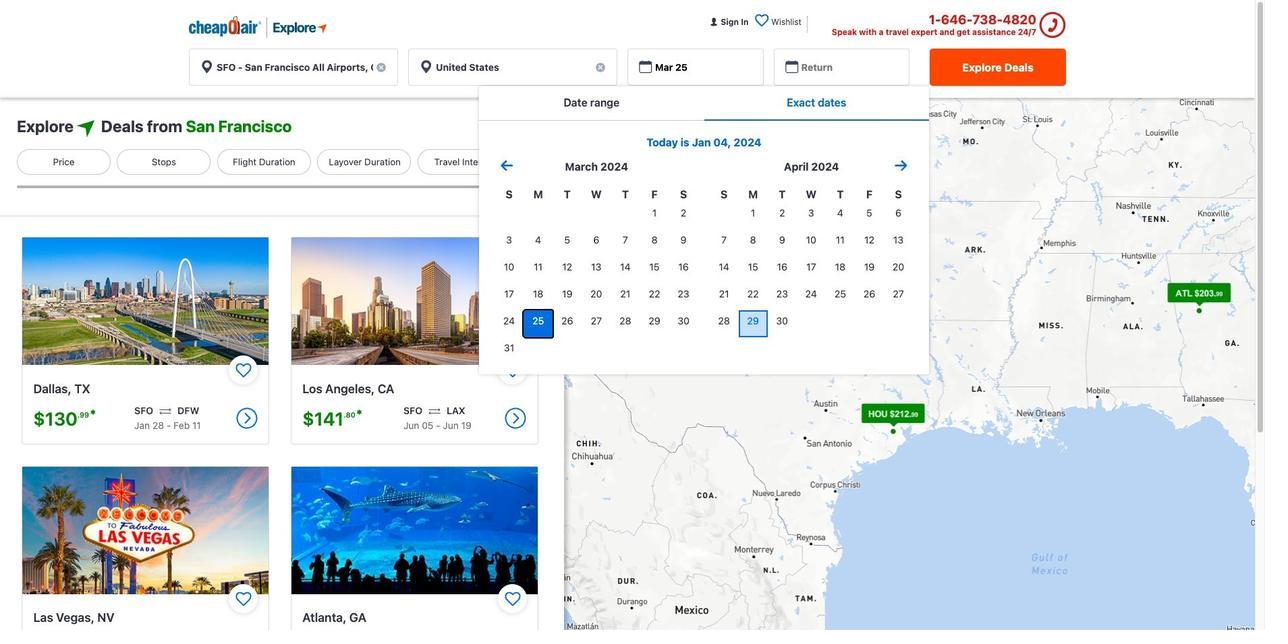 Task type: vqa. For each thing, say whether or not it's contained in the screenshot.
Social signin Facebook "icon"
no



Task type: describe. For each thing, give the bounding box(es) containing it.
select next month image
[[894, 159, 908, 173]]

Depart field
[[628, 49, 764, 86]]

clear field image
[[376, 62, 387, 73]]

select previous month image
[[500, 159, 514, 173]]



Task type: locate. For each thing, give the bounding box(es) containing it.
SFO text field
[[189, 49, 398, 86]]

map region
[[564, 98, 1265, 630]]

dialog
[[479, 121, 929, 375]]

Return field
[[774, 49, 910, 86]]

US text field
[[408, 49, 617, 86]]

deal place image
[[23, 238, 269, 365], [292, 238, 538, 365], [23, 467, 269, 594], [292, 467, 538, 594]]

sign in to unlock member-only deals image
[[709, 17, 719, 27]]

clear field image
[[595, 62, 606, 73]]

cheapoair image
[[189, 16, 261, 37]]



